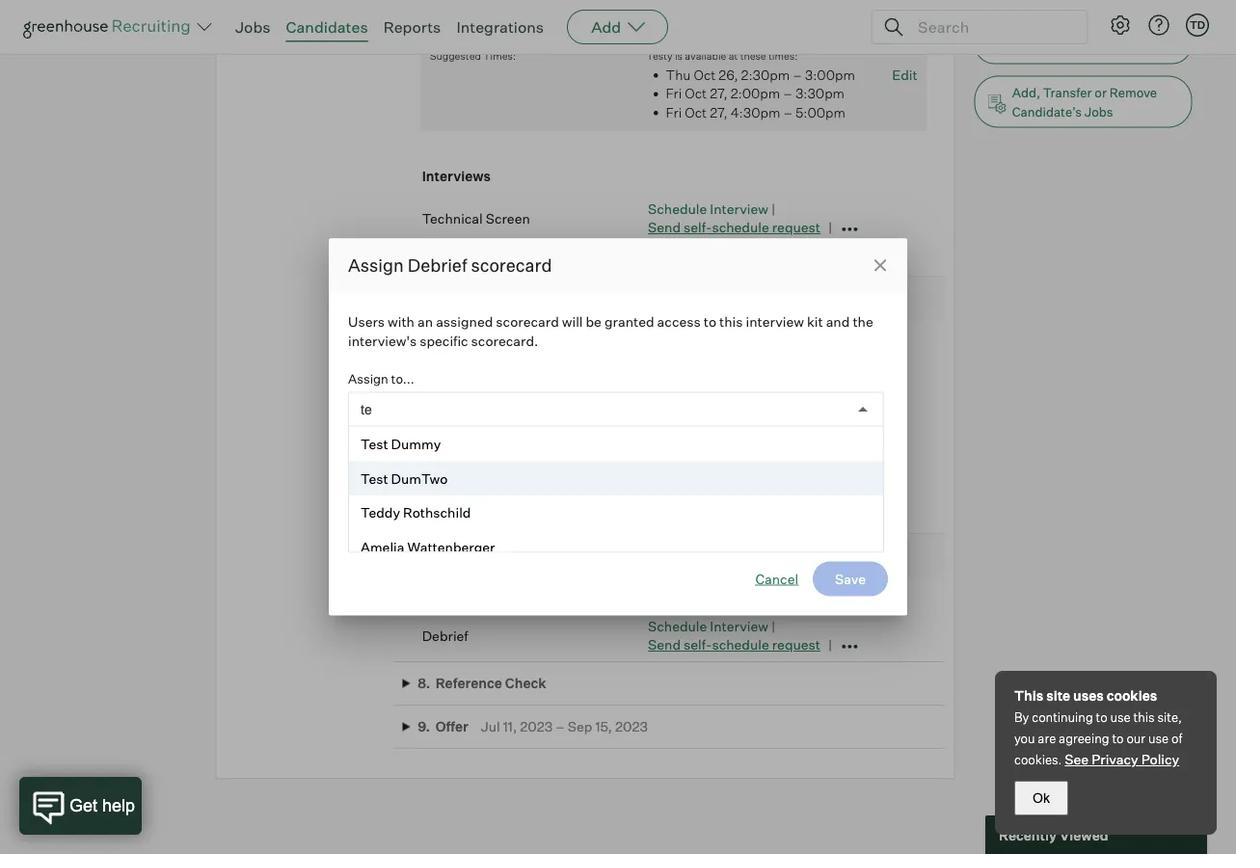 Task type: describe. For each thing, give the bounding box(es) containing it.
2 vertical spatial oct
[[685, 103, 707, 120]]

sent,
[[724, 382, 749, 395]]

5:00pm
[[796, 103, 846, 120]]

7.
[[418, 548, 430, 564]]

| for debrief
[[771, 617, 776, 634]]

this inside by continuing to use this site, you are agreeing to our use of cookies.
[[1134, 710, 1155, 725]]

– down "testy is available at these times: edit"
[[783, 85, 792, 102]]

kit
[[807, 313, 823, 330]]

self- for debrief
[[684, 636, 712, 653]]

6.
[[418, 290, 430, 307]]

7. debrief
[[418, 548, 484, 564]]

edit
[[892, 66, 918, 83]]

2 technical from the top
[[422, 444, 483, 461]]

2023 right 3,
[[533, 290, 566, 307]]

scorecard.
[[471, 332, 538, 349]]

uses
[[1073, 688, 1104, 704]]

8. reference check
[[418, 675, 546, 692]]

schedule interview | send self-schedule request for debrief
[[648, 617, 821, 653]]

you
[[1014, 731, 1035, 746]]

by continuing to use this site, you are agreeing to our use of cookies.
[[1014, 710, 1183, 768]]

these
[[740, 49, 766, 62]]

assigned
[[436, 313, 493, 330]]

0 vertical spatial jobs
[[235, 17, 271, 37]]

offer
[[436, 718, 468, 735]]

self- for technical screen
[[684, 219, 712, 236]]

0 vertical spatial oct
[[694, 66, 716, 83]]

2 27, from the top
[[710, 103, 728, 120]]

26,
[[719, 66, 738, 83]]

to inside users with an assigned scorecard will be granted access to this interview kit and the interview's specific scorecard.
[[704, 313, 717, 330]]

remove
[[1110, 84, 1157, 100]]

1 vertical spatial jul
[[481, 718, 500, 735]]

2 vertical spatial debrief
[[422, 627, 468, 644]]

by
[[1014, 710, 1029, 725]]

notify
[[365, 447, 404, 464]]

suggested times:
[[430, 49, 516, 62]]

jobs link
[[235, 17, 271, 37]]

teddy rothschild
[[361, 504, 471, 521]]

ok
[[1033, 791, 1050, 806]]

jobs inside the add, transfer or remove candidate's jobs
[[1085, 104, 1113, 119]]

3:00pm
[[805, 66, 855, 83]]

technical screen
[[422, 210, 530, 226]]

testy
[[647, 49, 673, 62]]

1 reminder sent, last 5 months ago
[[667, 382, 843, 395]]

candidate's
[[1012, 104, 1082, 119]]

add as prospect to ...
[[1012, 36, 1137, 52]]

2 fri from the top
[[666, 103, 682, 120]]

send self-schedule request link for debrief
[[648, 636, 821, 653]]

+ add interview
[[422, 251, 521, 268]]

add,
[[1012, 84, 1040, 100]]

continuing
[[1032, 710, 1093, 725]]

users
[[348, 313, 385, 330]]

all
[[732, 328, 749, 345]]

0 vertical spatial send
[[403, 2, 436, 19]]

recently viewed
[[999, 827, 1109, 844]]

edit link
[[892, 66, 918, 83]]

see privacy policy
[[1065, 751, 1179, 768]]

cancel
[[755, 570, 799, 587]]

our
[[1127, 731, 1146, 746]]

9. offer jul 11, 2023 – sep 15, 2023
[[418, 718, 648, 735]]

configure image
[[1109, 14, 1132, 37]]

months
[[785, 382, 822, 395]]

1 technical interview from the top
[[422, 444, 544, 461]]

Notify interviewers via email checkbox
[[348, 448, 361, 461]]

– right 4:30pm
[[783, 103, 793, 120]]

wattenberger
[[407, 538, 495, 555]]

add, transfer or remove candidate's jobs
[[1012, 84, 1157, 119]]

assign for assign to...
[[348, 371, 388, 386]]

screen
[[486, 210, 530, 226]]

agreeing
[[1059, 731, 1110, 746]]

granted
[[605, 313, 654, 330]]

6. onsite mar 3, 2023 – jul 11, 2023
[[418, 290, 653, 307]]

privacy
[[1092, 751, 1139, 768]]

| for technical screen
[[771, 200, 776, 217]]

with
[[388, 313, 415, 330]]

specific
[[420, 332, 468, 349]]

2 technical interview from the top
[[422, 477, 544, 494]]

test for test dumtwo
[[361, 470, 388, 486]]

send self-schedule request link for technical screen
[[648, 219, 821, 236]]

td button
[[1182, 10, 1213, 41]]

ok button
[[1014, 781, 1068, 816]]

0 vertical spatial 11,
[[603, 290, 617, 307]]

test dumtwo
[[361, 470, 448, 486]]

ago
[[825, 382, 843, 395]]

and
[[826, 313, 850, 330]]

mar
[[491, 290, 515, 307]]

1 horizontal spatial jul
[[581, 290, 600, 307]]

to...
[[391, 371, 414, 386]]

debrief for 7.
[[436, 548, 484, 564]]

1 schedule interview link from the top
[[648, 200, 768, 217]]

as
[[1039, 36, 1053, 52]]

interviewers
[[407, 447, 484, 464]]

see privacy policy link
[[1065, 751, 1179, 768]]

cultural
[[422, 509, 472, 526]]

4 schedule interview link from the top
[[648, 477, 768, 494]]

is
[[675, 49, 683, 62]]

td button
[[1186, 14, 1209, 37]]

confirmation
[[500, 2, 582, 19]]

assign for assign debrief scorecard
[[348, 255, 404, 276]]

schedule for debrief
[[712, 636, 769, 653]]

3,
[[518, 290, 530, 307]]

9.
[[418, 718, 430, 735]]

1 27, from the top
[[710, 85, 728, 102]]

candidates link
[[286, 17, 368, 37]]

Search text field
[[913, 13, 1069, 41]]

request for debrief
[[772, 636, 821, 653]]

policy
[[1141, 751, 1179, 768]]

4:30pm
[[731, 103, 780, 120]]

email
[[509, 447, 543, 464]]

access
[[657, 313, 701, 330]]

last
[[752, 382, 774, 395]]

2:00pm
[[731, 85, 780, 102]]

to down uses at the bottom right of page
[[1096, 710, 1108, 725]]

this inside users with an assigned scorecard will be granted access to this interview kit and the interview's specific scorecard.
[[719, 313, 743, 330]]

cancel link
[[755, 569, 799, 589]]



Task type: vqa. For each thing, say whether or not it's contained in the screenshot.
the schedule in test (19) interviews to schedule for preliminary screen
no



Task type: locate. For each thing, give the bounding box(es) containing it.
1 horizontal spatial this
[[1134, 710, 1155, 725]]

1 vertical spatial send self-schedule request link
[[648, 636, 821, 653]]

...
[[1126, 36, 1137, 52]]

schedule for 3rd schedule interview link
[[648, 444, 707, 461]]

27,
[[710, 85, 728, 102], [710, 103, 728, 120]]

2023 up granted
[[620, 290, 653, 307]]

2 schedule from the top
[[712, 636, 769, 653]]

0 vertical spatial jul
[[581, 290, 600, 307]]

test left dummy
[[361, 435, 388, 452]]

3 schedule interview link from the top
[[648, 444, 768, 461]]

times:
[[769, 49, 798, 62]]

3 technical from the top
[[422, 477, 483, 494]]

2 vertical spatial technical
[[422, 477, 483, 494]]

send self-schedule request link
[[648, 219, 821, 236], [648, 636, 821, 653]]

to right access
[[704, 313, 717, 330]]

will
[[562, 313, 583, 330]]

add inside "popup button"
[[591, 17, 621, 37]]

lunch
[[422, 412, 462, 429]]

amelia
[[361, 538, 404, 555]]

0 vertical spatial |
[[771, 200, 776, 217]]

reports link
[[383, 17, 441, 37]]

use left of
[[1148, 731, 1169, 746]]

0 horizontal spatial jobs
[[235, 17, 271, 37]]

1 vertical spatial test
[[361, 470, 388, 486]]

request down cancel link
[[772, 636, 821, 653]]

be
[[586, 313, 602, 330]]

debrief inside dialog
[[408, 255, 467, 276]]

1 horizontal spatial 11,
[[603, 290, 617, 307]]

assign debrief scorecard
[[348, 255, 552, 276]]

1 vertical spatial request
[[772, 636, 821, 653]]

oct
[[694, 66, 716, 83], [685, 85, 707, 102], [685, 103, 707, 120]]

2 request from the top
[[772, 636, 821, 653]]

assign left to...
[[348, 371, 388, 386]]

jul
[[581, 290, 600, 307], [481, 718, 500, 735]]

2 vertical spatial schedule interview
[[648, 477, 768, 494]]

0 vertical spatial request
[[772, 219, 821, 236]]

1 vertical spatial debrief
[[436, 548, 484, 564]]

1 self- from the top
[[684, 219, 712, 236]]

cookies.
[[1014, 752, 1062, 768]]

self-
[[684, 219, 712, 236], [684, 636, 712, 653]]

interviews down onsite
[[422, 328, 491, 345]]

debrief right 7.
[[436, 548, 484, 564]]

interview
[[438, 2, 497, 19], [710, 200, 768, 217], [463, 251, 521, 268], [710, 412, 768, 429], [486, 444, 544, 461], [710, 444, 768, 461], [486, 477, 544, 494], [710, 477, 768, 494], [504, 509, 562, 526], [710, 617, 768, 634]]

candidates
[[286, 17, 368, 37]]

at
[[729, 49, 738, 62]]

0 horizontal spatial jul
[[481, 718, 500, 735]]

schedule for technical screen
[[712, 219, 769, 236]]

reference
[[436, 675, 502, 692]]

1 vertical spatial send
[[648, 219, 681, 236]]

send for debrief
[[648, 636, 681, 653]]

scorecard down 3,
[[496, 313, 559, 330]]

are
[[1038, 731, 1056, 746]]

2:30pm
[[741, 66, 790, 83]]

11, up granted
[[603, 290, 617, 307]]

schedule interview | send self-schedule request for technical screen
[[648, 200, 821, 236]]

1 vertical spatial |
[[771, 617, 776, 634]]

request up kit
[[772, 219, 821, 236]]

1 technical from the top
[[422, 210, 483, 226]]

add as prospect to ... button
[[975, 24, 1193, 64]]

assign left +
[[348, 255, 404, 276]]

1 vertical spatial interviews
[[422, 328, 491, 345]]

1 | from the top
[[771, 200, 776, 217]]

add right "cultural"
[[475, 509, 501, 526]]

1 vertical spatial 27,
[[710, 103, 728, 120]]

0 horizontal spatial this
[[719, 313, 743, 330]]

0 vertical spatial technical interview
[[422, 444, 544, 461]]

jobs down or
[[1085, 104, 1113, 119]]

request for technical screen
[[772, 219, 821, 236]]

2023
[[533, 290, 566, 307], [620, 290, 653, 307], [520, 718, 553, 735], [615, 718, 648, 735]]

times:
[[483, 49, 516, 62]]

0 horizontal spatial 11,
[[503, 718, 517, 735]]

this
[[719, 313, 743, 330], [1134, 710, 1155, 725]]

onsite
[[436, 290, 478, 307]]

1 schedule from the top
[[712, 219, 769, 236]]

1 vertical spatial schedule interview | send self-schedule request
[[648, 617, 821, 653]]

an
[[418, 313, 433, 330]]

this site uses cookies
[[1014, 688, 1157, 704]]

0 vertical spatial schedule interview
[[648, 412, 768, 429]]

0 vertical spatial fri
[[666, 85, 682, 102]]

2 test from the top
[[361, 470, 388, 486]]

1 vertical spatial use
[[1148, 731, 1169, 746]]

site
[[1046, 688, 1071, 704]]

reminder
[[674, 382, 722, 395]]

via
[[487, 447, 506, 464]]

prospect
[[1055, 36, 1108, 52]]

viewed
[[1060, 827, 1109, 844]]

td
[[1190, 18, 1205, 31]]

+ add interview link
[[422, 251, 521, 268]]

greenhouse recruiting image
[[23, 15, 197, 39]]

jobs left "candidates"
[[235, 17, 271, 37]]

cookies
[[1107, 688, 1157, 704]]

debrief up '8.'
[[422, 627, 468, 644]]

add right +
[[434, 251, 460, 268]]

2 schedule interview from the top
[[648, 444, 768, 461]]

1 assign from the top
[[348, 255, 404, 276]]

1 schedule interview | send self-schedule request from the top
[[648, 200, 821, 236]]

11, down check
[[503, 718, 517, 735]]

2 assign from the top
[[348, 371, 388, 386]]

0 vertical spatial test
[[361, 435, 388, 452]]

of
[[1172, 731, 1183, 746]]

teddy
[[361, 504, 400, 521]]

debrief
[[408, 255, 467, 276], [436, 548, 484, 564], [422, 627, 468, 644]]

site,
[[1158, 710, 1182, 725]]

thu oct 26, 2:30pm – 3:00pm fri oct 27, 2:00pm – 3:30pm fri oct 27, 4:30pm – 5:00pm
[[666, 66, 855, 120]]

schedule for schedule all link
[[670, 328, 729, 345]]

0 horizontal spatial use
[[1110, 710, 1131, 725]]

0 vertical spatial this
[[719, 313, 743, 330]]

use down cookies
[[1110, 710, 1131, 725]]

2 | from the top
[[771, 617, 776, 634]]

1 schedule interview from the top
[[648, 412, 768, 429]]

this left "interview"
[[719, 313, 743, 330]]

use
[[1110, 710, 1131, 725], [1148, 731, 1169, 746]]

reports
[[383, 17, 441, 37]]

schedule
[[648, 200, 707, 217], [670, 328, 729, 345], [648, 412, 707, 429], [648, 444, 707, 461], [648, 477, 707, 494], [648, 617, 707, 634]]

0 vertical spatial schedule
[[712, 219, 769, 236]]

1 vertical spatial 11,
[[503, 718, 517, 735]]

5
[[776, 382, 782, 395]]

2 schedule interview | send self-schedule request from the top
[[648, 617, 821, 653]]

1 vertical spatial technical interview
[[422, 477, 544, 494]]

27, left 4:30pm
[[710, 103, 728, 120]]

assign
[[348, 255, 404, 276], [348, 371, 388, 386]]

technical interview down the lunch
[[422, 444, 544, 461]]

3 schedule interview from the top
[[648, 477, 768, 494]]

technical interview down via
[[422, 477, 544, 494]]

2023 right 15,
[[615, 718, 648, 735]]

2 self- from the top
[[684, 636, 712, 653]]

1 fri from the top
[[666, 85, 682, 102]]

2 schedule interview link from the top
[[648, 412, 768, 429]]

debrief for assign
[[408, 255, 467, 276]]

scorecard up mar
[[471, 255, 552, 276]]

1 vertical spatial scorecard
[[496, 313, 559, 330]]

add button
[[567, 10, 668, 44]]

schedule interview | send self-schedule request
[[648, 200, 821, 236], [648, 617, 821, 653]]

None text field
[[361, 402, 374, 418]]

test
[[361, 435, 388, 452], [361, 470, 388, 486]]

send interview confirmation
[[403, 2, 582, 19]]

send interview confirmation button
[[403, 2, 582, 19]]

interviews up technical screen
[[422, 168, 491, 184]]

2 send self-schedule request link from the top
[[648, 636, 821, 653]]

0 vertical spatial self-
[[684, 219, 712, 236]]

this up our
[[1134, 710, 1155, 725]]

– left sep
[[556, 718, 565, 735]]

1 vertical spatial jobs
[[1085, 104, 1113, 119]]

thu
[[666, 66, 691, 83]]

none text field inside assign debrief scorecard dialog
[[361, 402, 374, 418]]

amelia wattenberger
[[361, 538, 495, 555]]

test dummy
[[361, 435, 441, 452]]

schedule for 4th schedule interview link
[[648, 477, 707, 494]]

schedule for 4th schedule interview link from the bottom
[[648, 412, 707, 429]]

test for test dummy
[[361, 435, 388, 452]]

to left ...
[[1111, 36, 1123, 52]]

27, down 26,
[[710, 85, 728, 102]]

jobs
[[235, 17, 271, 37], [1085, 104, 1113, 119]]

recently
[[999, 827, 1057, 844]]

debrief up '6.'
[[408, 255, 467, 276]]

schedule all
[[670, 328, 749, 345]]

0 vertical spatial assign
[[348, 255, 404, 276]]

1
[[667, 382, 671, 395]]

1 request from the top
[[772, 219, 821, 236]]

transfer
[[1043, 84, 1092, 100]]

1 vertical spatial this
[[1134, 710, 1155, 725]]

1 test from the top
[[361, 435, 388, 452]]

1 vertical spatial oct
[[685, 85, 707, 102]]

check
[[505, 675, 546, 692]]

to inside "button"
[[1111, 36, 1123, 52]]

1 interviews from the top
[[422, 168, 491, 184]]

scorecard inside users with an assigned scorecard will be granted access to this interview kit and the interview's specific scorecard.
[[496, 313, 559, 330]]

0 vertical spatial send self-schedule request link
[[648, 219, 821, 236]]

1 horizontal spatial jobs
[[1085, 104, 1113, 119]]

or
[[1095, 84, 1107, 100]]

0 vertical spatial interviews
[[422, 168, 491, 184]]

cultural add interview
[[422, 509, 562, 526]]

to left our
[[1112, 731, 1124, 746]]

– up will
[[569, 290, 578, 307]]

0 vertical spatial scorecard
[[471, 255, 552, 276]]

integrations link
[[456, 17, 544, 37]]

2023 left sep
[[520, 718, 553, 735]]

1 vertical spatial assign
[[348, 371, 388, 386]]

notify interviewers via email
[[365, 447, 543, 464]]

available
[[685, 49, 726, 62]]

jul up be
[[581, 290, 600, 307]]

assign debrief scorecard dialog
[[329, 239, 907, 616]]

technical down the lunch
[[422, 444, 483, 461]]

2 vertical spatial send
[[648, 636, 681, 653]]

add, transfer or remove candidate's jobs button
[[975, 76, 1193, 128]]

0 vertical spatial debrief
[[408, 255, 467, 276]]

1 vertical spatial schedule interview
[[648, 444, 768, 461]]

5 schedule interview link from the top
[[648, 617, 768, 634]]

jul right offer
[[481, 718, 500, 735]]

interview
[[746, 313, 804, 330]]

add
[[591, 17, 621, 37], [1012, 36, 1037, 52], [434, 251, 460, 268], [475, 509, 501, 526]]

1 vertical spatial schedule
[[712, 636, 769, 653]]

1 horizontal spatial use
[[1148, 731, 1169, 746]]

add right 'confirmation'
[[591, 17, 621, 37]]

add inside "button"
[[1012, 36, 1037, 52]]

test down notify
[[361, 470, 388, 486]]

1 send self-schedule request link from the top
[[648, 219, 821, 236]]

schedule interview
[[648, 412, 768, 429], [648, 444, 768, 461], [648, 477, 768, 494]]

1 vertical spatial fri
[[666, 103, 682, 120]]

add left as
[[1012, 36, 1037, 52]]

– down times:
[[793, 66, 802, 83]]

0 vertical spatial 27,
[[710, 85, 728, 102]]

technical down notify interviewers via email in the bottom left of the page
[[422, 477, 483, 494]]

0 vertical spatial use
[[1110, 710, 1131, 725]]

+
[[422, 251, 431, 268]]

1 vertical spatial technical
[[422, 444, 483, 461]]

1 vertical spatial self-
[[684, 636, 712, 653]]

0 vertical spatial schedule interview | send self-schedule request
[[648, 200, 821, 236]]

send for technical screen
[[648, 219, 681, 236]]

2 interviews from the top
[[422, 328, 491, 345]]

0 vertical spatial technical
[[422, 210, 483, 226]]

technical up + add interview link
[[422, 210, 483, 226]]



